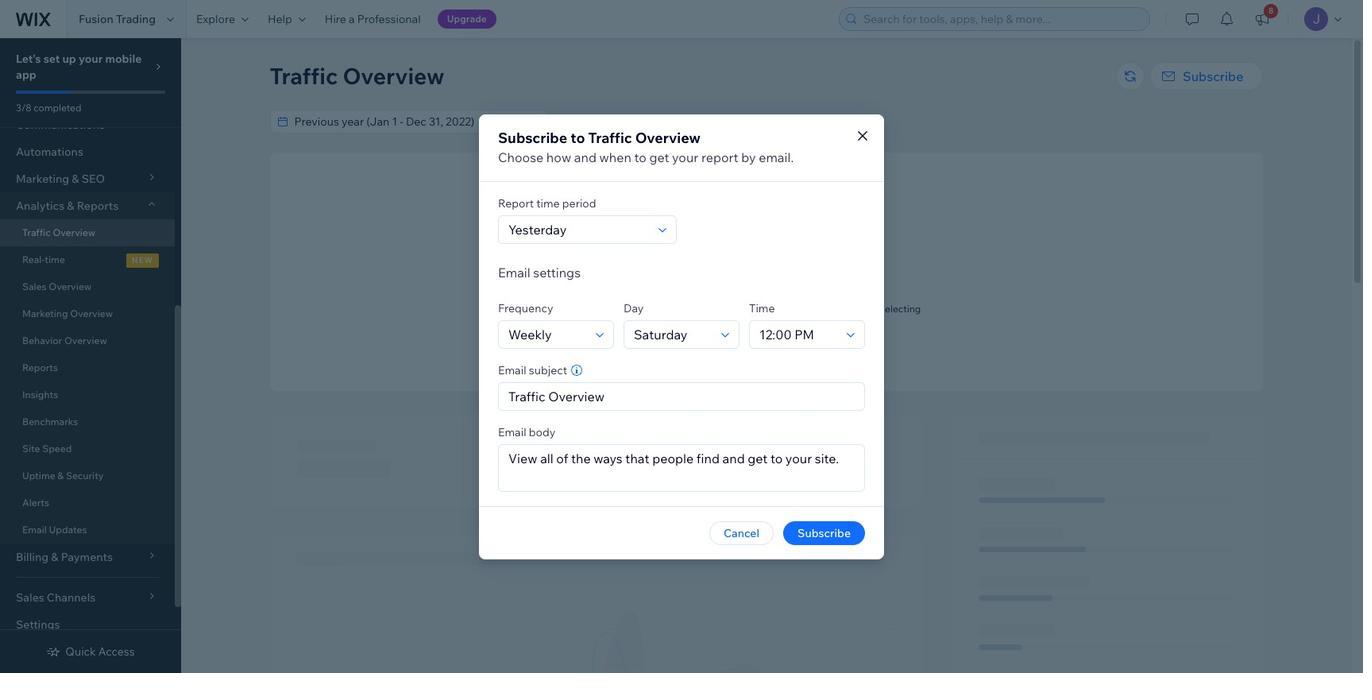 Task type: vqa. For each thing, say whether or not it's contained in the screenshot.
alert
no



Task type: describe. For each thing, give the bounding box(es) containing it.
enough
[[740, 284, 780, 298]]

let's
[[16, 52, 41, 66]]

traffic overview link
[[0, 219, 175, 246]]

your inside not enough traffic looks like your site didn't have any traffic on those dates. try selecting another time period.
[[657, 303, 677, 315]]

traffic inside subscribe to traffic overview choose how and when to get your report by email.
[[589, 128, 632, 147]]

set
[[43, 52, 60, 66]]

report
[[702, 149, 739, 165]]

try
[[865, 303, 879, 315]]

email for email updates
[[22, 524, 47, 536]]

security
[[66, 470, 104, 482]]

a for professional
[[349, 12, 355, 26]]

analytics & reports
[[16, 199, 119, 213]]

0 vertical spatial subscribe
[[1184, 68, 1244, 84]]

email for email subject
[[498, 363, 527, 377]]

fusion trading
[[79, 12, 156, 26]]

professional
[[358, 12, 421, 26]]

reports link
[[0, 355, 175, 382]]

0 horizontal spatial period
[[563, 196, 597, 210]]

let's set up your mobile app
[[16, 52, 142, 82]]

benchmarks link
[[0, 409, 175, 436]]

have
[[725, 303, 746, 315]]

choose
[[498, 149, 544, 165]]

1 vertical spatial subscribe button
[[784, 521, 866, 545]]

site
[[679, 303, 695, 315]]

email updates link
[[0, 517, 175, 544]]

day
[[624, 301, 644, 315]]

access
[[98, 645, 135, 659]]

email body
[[498, 425, 556, 439]]

8
[[1269, 6, 1274, 16]]

subscribe inside subscribe to traffic overview choose how and when to get your report by email.
[[498, 128, 568, 147]]

real-time
[[22, 254, 65, 265]]

traffic overview inside traffic overview link
[[22, 227, 96, 238]]

site
[[22, 443, 40, 455]]

1
[[731, 114, 736, 129]]

analytics
[[16, 199, 65, 213]]

hire a marketing expert
[[715, 342, 818, 354]]

0 vertical spatial traffic
[[270, 62, 338, 90]]

& for uptime
[[57, 470, 64, 482]]

uptime & security link
[[0, 463, 175, 490]]

and
[[574, 149, 597, 165]]

subject
[[529, 363, 568, 377]]

marketing overview
[[22, 308, 113, 320]]

Time field
[[755, 321, 843, 348]]

new
[[132, 255, 153, 265]]

marketing
[[22, 308, 68, 320]]

not
[[718, 284, 737, 298]]

behavior
[[22, 335, 62, 347]]

Search for tools, apps, help & more... field
[[859, 8, 1145, 30]]

help
[[268, 12, 292, 26]]

31,
[[768, 114, 782, 129]]

behavior overview
[[22, 335, 107, 347]]

hire for hire a professional
[[325, 12, 346, 26]]

how
[[547, 149, 572, 165]]

sales overview
[[22, 281, 92, 293]]

quick
[[65, 645, 96, 659]]

overview inside subscribe to traffic overview choose how and when to get your report by email.
[[636, 128, 701, 147]]

to for traffic
[[571, 128, 585, 147]]

mobile
[[105, 52, 142, 66]]

1 horizontal spatial subscribe
[[798, 526, 851, 540]]

& for analytics
[[67, 199, 74, 213]]

completed
[[34, 102, 81, 114]]

overview for behavior overview link
[[64, 335, 107, 347]]

up
[[62, 52, 76, 66]]

sales overview link
[[0, 273, 175, 300]]

get
[[650, 149, 670, 165]]

speed
[[42, 443, 72, 455]]

overview for marketing overview link
[[70, 308, 113, 320]]

hire a professional link
[[315, 0, 431, 38]]

dec
[[744, 114, 765, 129]]

real-
[[22, 254, 45, 265]]

Email subject field
[[504, 383, 860, 410]]

hire a marketing expert link
[[715, 341, 818, 355]]

email subject
[[498, 363, 568, 377]]

email.
[[759, 149, 794, 165]]

report time period
[[498, 196, 597, 210]]

automations
[[16, 145, 83, 159]]

any
[[748, 303, 764, 315]]

by
[[742, 149, 756, 165]]

overview for sales overview link
[[49, 281, 92, 293]]

alerts
[[22, 497, 49, 509]]

a for marketing
[[735, 342, 741, 354]]

(jan
[[705, 114, 728, 129]]

your inside let's set up your mobile app
[[79, 52, 103, 66]]

time for report
[[537, 196, 560, 210]]

subscribe to traffic overview choose how and when to get your report by email.
[[498, 128, 794, 165]]

another
[[721, 315, 756, 327]]

help button
[[258, 0, 315, 38]]

overview for traffic overview link
[[53, 227, 96, 238]]



Task type: locate. For each thing, give the bounding box(es) containing it.
reports inside reports link
[[22, 362, 58, 374]]

compared
[[553, 114, 606, 129]]

0 horizontal spatial traffic overview
[[22, 227, 96, 238]]

1 vertical spatial period
[[563, 196, 597, 210]]

sidebar element
[[0, 0, 181, 673]]

quick access
[[65, 645, 135, 659]]

1 horizontal spatial to
[[608, 114, 619, 129]]

site speed
[[22, 443, 72, 455]]

0 vertical spatial subscribe button
[[1150, 62, 1263, 91]]

0 vertical spatial a
[[349, 12, 355, 26]]

8 button
[[1246, 0, 1281, 38]]

1 vertical spatial subscribe
[[498, 128, 568, 147]]

previous
[[621, 114, 666, 129]]

dates.
[[836, 303, 863, 315]]

0 horizontal spatial reports
[[22, 362, 58, 374]]

email inside sidebar element
[[22, 524, 47, 536]]

2 horizontal spatial traffic
[[589, 128, 632, 147]]

1 vertical spatial reports
[[22, 362, 58, 374]]

0 vertical spatial traffic
[[783, 284, 815, 298]]

0 horizontal spatial traffic
[[22, 227, 51, 238]]

time up hire a marketing expert
[[758, 315, 778, 327]]

analytics & reports button
[[0, 192, 175, 219]]

Report time period field
[[504, 216, 654, 243]]

when
[[600, 149, 632, 165]]

1 vertical spatial your
[[672, 149, 699, 165]]

body
[[529, 425, 556, 439]]

period up report time period field
[[563, 196, 597, 210]]

like
[[640, 303, 655, 315]]

your right "get"
[[672, 149, 699, 165]]

overview down analytics & reports
[[53, 227, 96, 238]]

1 horizontal spatial &
[[67, 199, 74, 213]]

0 vertical spatial &
[[67, 199, 74, 213]]

settings link
[[0, 611, 175, 638]]

explore
[[196, 12, 235, 26]]

insights
[[22, 389, 58, 401]]

alerts link
[[0, 490, 175, 517]]

0 horizontal spatial time
[[45, 254, 65, 265]]

1 horizontal spatial hire
[[715, 342, 733, 354]]

frequency
[[498, 301, 554, 315]]

fusion
[[79, 12, 114, 26]]

email for email body
[[498, 425, 527, 439]]

quick access button
[[46, 645, 135, 659]]

1 horizontal spatial traffic
[[270, 62, 338, 90]]

1 vertical spatial a
[[735, 342, 741, 354]]

traffic overview down hire a professional
[[270, 62, 445, 90]]

to left previous
[[608, 114, 619, 129]]

1 vertical spatial traffic
[[589, 128, 632, 147]]

1 horizontal spatial subscribe button
[[1150, 62, 1263, 91]]

0 vertical spatial traffic overview
[[270, 62, 445, 90]]

time inside not enough traffic looks like your site didn't have any traffic on those dates. try selecting another time period.
[[758, 315, 778, 327]]

marketing
[[743, 342, 788, 354]]

Email body text field
[[499, 445, 865, 491]]

0 horizontal spatial subscribe button
[[784, 521, 866, 545]]

& inside "popup button"
[[67, 199, 74, 213]]

1 vertical spatial traffic overview
[[22, 227, 96, 238]]

to for previous
[[608, 114, 619, 129]]

to
[[608, 114, 619, 129], [571, 128, 585, 147], [635, 149, 647, 165]]

your right like
[[657, 303, 677, 315]]

time right report
[[537, 196, 560, 210]]

automations link
[[0, 138, 175, 165]]

upgrade button
[[438, 10, 497, 29]]

None field
[[290, 110, 523, 133]]

expert
[[790, 342, 818, 354]]

insights link
[[0, 382, 175, 409]]

0 vertical spatial period
[[668, 114, 702, 129]]

2 horizontal spatial time
[[758, 315, 778, 327]]

0 vertical spatial your
[[79, 52, 103, 66]]

settings
[[16, 618, 60, 632]]

subscribe button
[[1150, 62, 1263, 91], [784, 521, 866, 545]]

reports
[[77, 199, 119, 213], [22, 362, 58, 374]]

your inside subscribe to traffic overview choose how and when to get your report by email.
[[672, 149, 699, 165]]

hire
[[325, 12, 346, 26], [715, 342, 733, 354]]

email down alerts
[[22, 524, 47, 536]]

1 vertical spatial hire
[[715, 342, 733, 354]]

to up and
[[571, 128, 585, 147]]

benchmarks
[[22, 416, 78, 428]]

updates
[[49, 524, 87, 536]]

2 vertical spatial traffic
[[22, 227, 51, 238]]

0 horizontal spatial hire
[[325, 12, 346, 26]]

0 horizontal spatial subscribe
[[498, 128, 568, 147]]

not enough traffic looks like your site didn't have any traffic on those dates. try selecting another time period.
[[612, 284, 922, 327]]

2 vertical spatial time
[[758, 315, 778, 327]]

1 vertical spatial traffic
[[766, 303, 793, 315]]

overview down marketing overview link
[[64, 335, 107, 347]]

3/8
[[16, 102, 31, 114]]

time inside sidebar element
[[45, 254, 65, 265]]

3/8 completed
[[16, 102, 81, 114]]

traffic up when
[[589, 128, 632, 147]]

behavior overview link
[[0, 327, 175, 355]]

overview up "get"
[[636, 128, 701, 147]]

0 vertical spatial time
[[537, 196, 560, 210]]

uptime
[[22, 470, 55, 482]]

hire right help button
[[325, 12, 346, 26]]

report
[[498, 196, 534, 210]]

1 horizontal spatial reports
[[77, 199, 119, 213]]

email for email settings
[[498, 264, 531, 280]]

email left body
[[498, 425, 527, 439]]

email
[[498, 264, 531, 280], [498, 363, 527, 377], [498, 425, 527, 439], [22, 524, 47, 536]]

traffic overview down analytics & reports
[[22, 227, 96, 238]]

subscribe
[[1184, 68, 1244, 84], [498, 128, 568, 147], [798, 526, 851, 540]]

0 horizontal spatial to
[[571, 128, 585, 147]]

your right the up
[[79, 52, 103, 66]]

2021)
[[784, 114, 812, 129]]

0 vertical spatial reports
[[77, 199, 119, 213]]

reports up traffic overview link
[[77, 199, 119, 213]]

a left marketing
[[735, 342, 741, 354]]

marketing overview link
[[0, 300, 175, 327]]

2 horizontal spatial subscribe
[[1184, 68, 1244, 84]]

period.
[[780, 315, 812, 327]]

app
[[16, 68, 36, 82]]

uptime & security
[[22, 470, 104, 482]]

reports up insights
[[22, 362, 58, 374]]

time for real-
[[45, 254, 65, 265]]

traffic inside traffic overview link
[[22, 227, 51, 238]]

on
[[795, 303, 806, 315]]

email up frequency
[[498, 264, 531, 280]]

looks
[[612, 303, 638, 315]]

traffic down help button
[[270, 62, 338, 90]]

a left professional
[[349, 12, 355, 26]]

Day field
[[630, 321, 717, 348]]

page skeleton image
[[270, 415, 1263, 673]]

-
[[738, 114, 742, 129]]

& right the analytics on the left
[[67, 199, 74, 213]]

overview
[[343, 62, 445, 90], [636, 128, 701, 147], [53, 227, 96, 238], [49, 281, 92, 293], [70, 308, 113, 320], [64, 335, 107, 347]]

compared to previous period (jan 1 - dec 31, 2021)
[[553, 114, 812, 129]]

2 vertical spatial subscribe
[[798, 526, 851, 540]]

didn't
[[698, 303, 723, 315]]

traffic down the analytics on the left
[[22, 227, 51, 238]]

hire a professional
[[325, 12, 421, 26]]

time up sales overview
[[45, 254, 65, 265]]

2 horizontal spatial to
[[635, 149, 647, 165]]

Frequency field
[[504, 321, 591, 348]]

time
[[750, 301, 775, 315]]

1 horizontal spatial traffic overview
[[270, 62, 445, 90]]

0 horizontal spatial &
[[57, 470, 64, 482]]

sales
[[22, 281, 47, 293]]

traffic left on
[[766, 303, 793, 315]]

1 horizontal spatial a
[[735, 342, 741, 354]]

overview down sales overview link
[[70, 308, 113, 320]]

period left (jan
[[668, 114, 702, 129]]

& right "uptime"
[[57, 470, 64, 482]]

hire down another at the top right
[[715, 342, 733, 354]]

your
[[79, 52, 103, 66], [672, 149, 699, 165], [657, 303, 677, 315]]

1 vertical spatial time
[[45, 254, 65, 265]]

1 horizontal spatial period
[[668, 114, 702, 129]]

site speed link
[[0, 436, 175, 463]]

those
[[808, 303, 834, 315]]

settings
[[534, 264, 581, 280]]

email updates
[[22, 524, 87, 536]]

0 horizontal spatial a
[[349, 12, 355, 26]]

1 horizontal spatial time
[[537, 196, 560, 210]]

overview down professional
[[343, 62, 445, 90]]

to left "get"
[[635, 149, 647, 165]]

2 vertical spatial your
[[657, 303, 677, 315]]

1 vertical spatial &
[[57, 470, 64, 482]]

reports inside analytics & reports "popup button"
[[77, 199, 119, 213]]

email settings
[[498, 264, 581, 280]]

upgrade
[[447, 13, 487, 25]]

email left subject
[[498, 363, 527, 377]]

traffic up on
[[783, 284, 815, 298]]

0 vertical spatial hire
[[325, 12, 346, 26]]

selecting
[[881, 303, 922, 315]]

period
[[668, 114, 702, 129], [563, 196, 597, 210]]

hire for hire a marketing expert
[[715, 342, 733, 354]]

overview up marketing overview
[[49, 281, 92, 293]]

trading
[[116, 12, 156, 26]]



